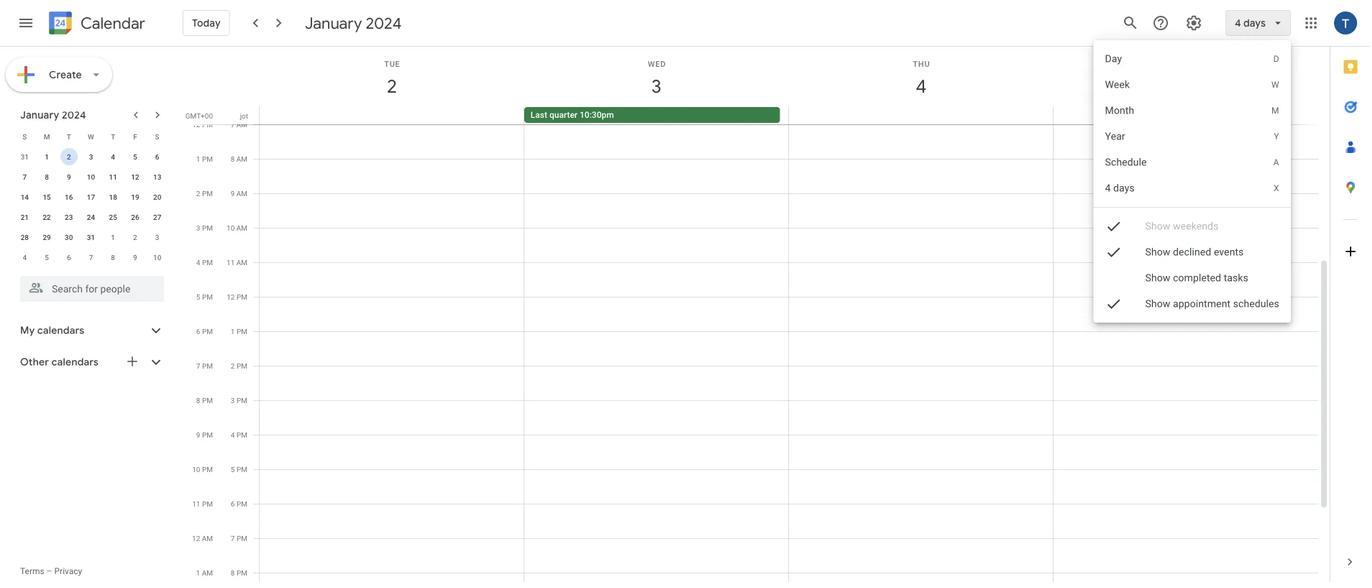 Task type: vqa. For each thing, say whether or not it's contained in the screenshot.


Task type: describe. For each thing, give the bounding box(es) containing it.
last
[[531, 110, 547, 120]]

24
[[87, 213, 95, 222]]

1 horizontal spatial 2024
[[366, 13, 402, 33]]

thu
[[913, 59, 930, 68]]

1 vertical spatial 6 pm
[[231, 500, 247, 509]]

today
[[192, 17, 221, 29]]

1 t from the left
[[67, 132, 71, 141]]

11 for 11
[[109, 173, 117, 181]]

1 down "11 am"
[[231, 327, 235, 336]]

12 left 7 am
[[192, 120, 200, 129]]

4 up 11 element
[[111, 152, 115, 161]]

13
[[153, 173, 161, 181]]

27
[[153, 213, 161, 222]]

Search for people text field
[[29, 276, 155, 302]]

row group containing 31
[[14, 147, 168, 268]]

31 for 31 element at the top
[[87, 233, 95, 242]]

11 for 11 am
[[227, 258, 235, 267]]

16
[[65, 193, 73, 201]]

10 for 10 am
[[227, 224, 235, 232]]

wed
[[648, 59, 666, 68]]

28 element
[[16, 229, 33, 246]]

7 right add other calendars icon
[[196, 362, 200, 370]]

30
[[65, 233, 73, 242]]

3 february element
[[149, 229, 166, 246]]

2 inside tue 2
[[386, 74, 396, 98]]

3 link
[[640, 70, 673, 103]]

1 horizontal spatial 3 pm
[[231, 396, 247, 405]]

26 element
[[127, 209, 144, 226]]

check for show weekends
[[1105, 218, 1123, 235]]

4 days button
[[1226, 6, 1291, 40]]

2 february element
[[127, 229, 144, 246]]

a
[[1274, 158, 1280, 168]]

1 vertical spatial 2024
[[62, 109, 86, 122]]

3 inside wed 3
[[651, 74, 661, 98]]

other calendars
[[20, 356, 99, 369]]

am for 8 am
[[236, 155, 247, 163]]

9 for 9 pm
[[196, 431, 200, 439]]

1 horizontal spatial january
[[305, 13, 362, 33]]

4 inside "thu 4"
[[915, 74, 926, 98]]

8 am
[[231, 155, 247, 163]]

add other calendars image
[[125, 355, 140, 369]]

10 am
[[227, 224, 247, 232]]

show completed tasks
[[1146, 272, 1249, 284]]

9 february element
[[127, 249, 144, 266]]

x
[[1274, 183, 1280, 193]]

4 days inside menu item
[[1105, 182, 1135, 194]]

–
[[47, 567, 52, 577]]

5 february element
[[38, 249, 55, 266]]

show for show completed tasks
[[1146, 272, 1171, 284]]

12 am
[[192, 534, 213, 543]]

7 left jot
[[231, 120, 235, 129]]

2 cell
[[58, 147, 80, 167]]

calendar element
[[46, 9, 145, 40]]

25
[[109, 213, 117, 222]]

events
[[1214, 246, 1244, 258]]

16 element
[[60, 188, 78, 206]]

show for show weekends
[[1146, 220, 1171, 232]]

4 left "11 am"
[[196, 258, 200, 267]]

create button
[[6, 58, 112, 92]]

24 element
[[82, 209, 100, 226]]

check for show appointment schedules
[[1105, 296, 1123, 313]]

4 days inside dropdown button
[[1235, 17, 1266, 29]]

row containing 21
[[14, 207, 168, 227]]

calendars for other calendars
[[52, 356, 99, 369]]

calendars for my calendars
[[37, 324, 84, 337]]

row containing s
[[14, 127, 168, 147]]

1 check checkbox item from the top
[[1094, 214, 1291, 240]]

29
[[43, 233, 51, 242]]

schedules
[[1233, 298, 1280, 310]]

8 up 15 "element"
[[45, 173, 49, 181]]

terms – privacy
[[20, 567, 82, 577]]

show completed tasks checkbox item
[[1094, 224, 1291, 332]]

4 inside "element"
[[23, 253, 27, 262]]

4 link
[[905, 70, 938, 103]]

15
[[43, 193, 51, 201]]

tasks
[[1224, 272, 1249, 284]]

main drawer image
[[17, 14, 35, 32]]

2 inside cell
[[67, 152, 71, 161]]

28
[[21, 233, 29, 242]]

1 horizontal spatial 1 pm
[[231, 327, 247, 336]]

11 element
[[104, 168, 122, 186]]

show weekends
[[1146, 220, 1219, 232]]

0 horizontal spatial 12 pm
[[192, 120, 213, 129]]

21
[[21, 213, 29, 222]]

1 vertical spatial 2 pm
[[231, 362, 247, 370]]

0 vertical spatial 3 pm
[[196, 224, 213, 232]]

schedule menu item
[[1094, 150, 1291, 176]]

0 vertical spatial 2 pm
[[196, 189, 213, 198]]

14
[[21, 193, 29, 201]]

am for 1 am
[[202, 569, 213, 578]]

10 for '10' "element"
[[87, 173, 95, 181]]

18 element
[[104, 188, 122, 206]]

20
[[153, 193, 161, 201]]

0 vertical spatial 5 pm
[[196, 293, 213, 301]]

m for s
[[44, 132, 50, 141]]

2 t from the left
[[111, 132, 115, 141]]

10:30pm
[[580, 110, 614, 120]]

w inside menu item
[[1272, 80, 1280, 90]]

create
[[49, 68, 82, 81]]

12 inside january 2024 grid
[[131, 173, 139, 181]]

17
[[87, 193, 95, 201]]

am for 10 am
[[236, 224, 247, 232]]

4 days menu item
[[1094, 176, 1291, 201]]

11 pm
[[192, 500, 213, 509]]

tue
[[384, 59, 400, 68]]

last quarter 10:30pm button
[[524, 107, 780, 123]]

12 down "11 am"
[[227, 293, 235, 301]]

1 vertical spatial 12 pm
[[227, 293, 247, 301]]

show for show declined events
[[1146, 246, 1171, 258]]

29 element
[[38, 229, 55, 246]]

show for show appointment schedules
[[1146, 298, 1171, 310]]

13 element
[[149, 168, 166, 186]]

other
[[20, 356, 49, 369]]

11 am
[[227, 258, 247, 267]]

quarter
[[549, 110, 578, 120]]

19
[[131, 193, 139, 201]]

jot
[[240, 111, 248, 120]]

my calendars
[[20, 324, 84, 337]]

18
[[109, 193, 117, 201]]

2 s from the left
[[155, 132, 159, 141]]

terms
[[20, 567, 44, 577]]

23
[[65, 213, 73, 222]]

am for 12 am
[[202, 534, 213, 543]]

row containing 4
[[14, 247, 168, 268]]

days inside 4 days dropdown button
[[1244, 17, 1266, 29]]

1 am
[[196, 569, 213, 578]]

wed 3
[[648, 59, 666, 98]]



Task type: locate. For each thing, give the bounding box(es) containing it.
show left weekends
[[1146, 220, 1171, 232]]

7 pm up 9 pm
[[196, 362, 213, 370]]

8 down 1 february element
[[111, 253, 115, 262]]

0 horizontal spatial 4 pm
[[196, 258, 213, 267]]

0 horizontal spatial 4 days
[[1105, 182, 1135, 194]]

1 vertical spatial calendars
[[52, 356, 99, 369]]

11 up 12 am
[[192, 500, 200, 509]]

0 vertical spatial calendars
[[37, 324, 84, 337]]

am down 9 am
[[236, 224, 247, 232]]

t up 2 cell
[[67, 132, 71, 141]]

1 vertical spatial january
[[20, 109, 59, 122]]

calendar
[[81, 13, 145, 33]]

3 check checkbox item from the top
[[1094, 291, 1291, 317]]

1 horizontal spatial w
[[1272, 80, 1280, 90]]

m
[[1272, 106, 1280, 116], [44, 132, 50, 141]]

5 pm
[[196, 293, 213, 301], [231, 465, 247, 474]]

1 vertical spatial january 2024
[[20, 109, 86, 122]]

1 horizontal spatial 4 pm
[[231, 431, 247, 439]]

4 inside menu item
[[1105, 182, 1111, 194]]

1 horizontal spatial 31
[[87, 233, 95, 242]]

1 row from the top
[[14, 127, 168, 147]]

10 for 10 pm
[[192, 465, 200, 474]]

show left declined
[[1146, 246, 1171, 258]]

10
[[87, 173, 95, 181], [227, 224, 235, 232], [153, 253, 161, 262], [192, 465, 200, 474]]

show left appointment
[[1146, 298, 1171, 310]]

3 pm
[[196, 224, 213, 232], [231, 396, 247, 405]]

6 pm
[[196, 327, 213, 336], [231, 500, 247, 509]]

10 inside 10 february element
[[153, 253, 161, 262]]

26
[[131, 213, 139, 222]]

m inside menu item
[[1272, 106, 1280, 116]]

1 s from the left
[[23, 132, 27, 141]]

day menu item
[[1094, 46, 1291, 72]]

calendars
[[37, 324, 84, 337], [52, 356, 99, 369]]

17 element
[[82, 188, 100, 206]]

0 vertical spatial check
[[1105, 218, 1123, 235]]

row containing 31
[[14, 147, 168, 167]]

check for show declined events
[[1105, 244, 1123, 261]]

11 down 10 am
[[227, 258, 235, 267]]

show
[[1146, 220, 1171, 232], [1146, 246, 1171, 258], [1146, 272, 1171, 284], [1146, 298, 1171, 310]]

menu
[[1094, 40, 1291, 332]]

days right the settings menu icon
[[1244, 17, 1266, 29]]

1 horizontal spatial 4 days
[[1235, 17, 1266, 29]]

0 vertical spatial days
[[1244, 17, 1266, 29]]

10 up 11 pm
[[192, 465, 200, 474]]

1 show from the top
[[1146, 220, 1171, 232]]

t left the f
[[111, 132, 115, 141]]

0 horizontal spatial s
[[23, 132, 27, 141]]

4 days
[[1235, 17, 1266, 29], [1105, 182, 1135, 194]]

12 down 11 pm
[[192, 534, 200, 543]]

3 show from the top
[[1146, 272, 1171, 284]]

1 horizontal spatial s
[[155, 132, 159, 141]]

0 horizontal spatial m
[[44, 132, 50, 141]]

0 horizontal spatial 31
[[21, 152, 29, 161]]

0 horizontal spatial 2024
[[62, 109, 86, 122]]

0 horizontal spatial 7 pm
[[196, 362, 213, 370]]

w
[[1272, 80, 1280, 90], [88, 132, 94, 141]]

3 cell from the left
[[1053, 107, 1318, 124]]

10 up 17
[[87, 173, 95, 181]]

8
[[231, 155, 235, 163], [45, 173, 49, 181], [111, 253, 115, 262], [196, 396, 200, 405], [231, 569, 235, 578]]

1 vertical spatial 1 pm
[[231, 327, 247, 336]]

0 horizontal spatial w
[[88, 132, 94, 141]]

terms link
[[20, 567, 44, 577]]

tue 2
[[384, 59, 400, 98]]

0 horizontal spatial 5 pm
[[196, 293, 213, 301]]

11 up the 18 on the left top of page
[[109, 173, 117, 181]]

f
[[133, 132, 137, 141]]

10 inside '10' "element"
[[87, 173, 95, 181]]

cell
[[260, 107, 524, 124], [789, 107, 1053, 124], [1053, 107, 1318, 124]]

row group
[[14, 147, 168, 268]]

1 vertical spatial 8 pm
[[231, 569, 247, 578]]

show left completed
[[1146, 272, 1171, 284]]

11 for 11 pm
[[192, 500, 200, 509]]

grid
[[184, 47, 1330, 583]]

0 vertical spatial w
[[1272, 80, 1280, 90]]

calendars down my calendars dropdown button
[[52, 356, 99, 369]]

0 vertical spatial 7 pm
[[196, 362, 213, 370]]

1 vertical spatial 31
[[87, 233, 95, 242]]

12 pm
[[192, 120, 213, 129], [227, 293, 247, 301]]

am for 9 am
[[236, 189, 247, 198]]

w inside january 2024 grid
[[88, 132, 94, 141]]

25 element
[[104, 209, 122, 226]]

1 vertical spatial days
[[1114, 182, 1135, 194]]

row containing 14
[[14, 187, 168, 207]]

am down 10 am
[[236, 258, 247, 267]]

january 2024 down create dropdown button
[[20, 109, 86, 122]]

9 am
[[231, 189, 247, 198]]

show inside checkbox item
[[1146, 272, 1171, 284]]

0 vertical spatial 4 days
[[1235, 17, 1266, 29]]

calendars up other calendars
[[37, 324, 84, 337]]

8 february element
[[104, 249, 122, 266]]

10 february element
[[149, 249, 166, 266]]

1 horizontal spatial 12 pm
[[227, 293, 247, 301]]

4 down 28 "element"
[[23, 253, 27, 262]]

0 horizontal spatial january
[[20, 109, 59, 122]]

1 vertical spatial 3 pm
[[231, 396, 247, 405]]

1 vertical spatial check
[[1105, 244, 1123, 261]]

thu 4
[[913, 59, 930, 98]]

9 for 9 february element
[[133, 253, 137, 262]]

4 pm left "11 am"
[[196, 258, 213, 267]]

calendar heading
[[78, 13, 145, 33]]

check checkbox item
[[1094, 214, 1291, 240], [1094, 240, 1291, 265], [1094, 291, 1291, 317]]

check checkbox item down show completed tasks
[[1094, 291, 1291, 317]]

check
[[1105, 218, 1123, 235], [1105, 244, 1123, 261], [1105, 296, 1123, 313]]

schedule
[[1105, 156, 1147, 168]]

am down 12 am
[[202, 569, 213, 578]]

30 element
[[60, 229, 78, 246]]

None search field
[[0, 270, 178, 302]]

2 vertical spatial 11
[[192, 500, 200, 509]]

9 up 10 pm
[[196, 431, 200, 439]]

23 element
[[60, 209, 78, 226]]

8 pm right 1 am
[[231, 569, 247, 578]]

row containing 28
[[14, 227, 168, 247]]

1 horizontal spatial 5 pm
[[231, 465, 247, 474]]

week menu item
[[1094, 72, 1291, 98]]

4 show from the top
[[1146, 298, 1171, 310]]

m for month
[[1272, 106, 1280, 116]]

19 element
[[127, 188, 144, 206]]

2
[[386, 74, 396, 98], [67, 152, 71, 161], [196, 189, 200, 198], [133, 233, 137, 242], [231, 362, 235, 370]]

10 pm
[[192, 465, 213, 474]]

22
[[43, 213, 51, 222]]

1 vertical spatial w
[[88, 132, 94, 141]]

am up 1 am
[[202, 534, 213, 543]]

2024 up tue on the top left of page
[[366, 13, 402, 33]]

1 cell from the left
[[260, 107, 524, 124]]

12 up the 19
[[131, 173, 139, 181]]

6 row from the top
[[14, 227, 168, 247]]

22 element
[[38, 209, 55, 226]]

6 inside 'element'
[[67, 253, 71, 262]]

2024 down create
[[62, 109, 86, 122]]

4 february element
[[16, 249, 33, 266]]

1 vertical spatial 5 pm
[[231, 465, 247, 474]]

1 up 8 february element
[[111, 233, 115, 242]]

0 vertical spatial 2024
[[366, 13, 402, 33]]

1 february element
[[104, 229, 122, 246]]

1 horizontal spatial 2 pm
[[231, 362, 247, 370]]

15 element
[[38, 188, 55, 206]]

m up 15 "element"
[[44, 132, 50, 141]]

am up 9 am
[[236, 155, 247, 163]]

1 horizontal spatial 11
[[192, 500, 200, 509]]

1 horizontal spatial 8 pm
[[231, 569, 247, 578]]

2 cell from the left
[[789, 107, 1053, 124]]

9
[[67, 173, 71, 181], [231, 189, 235, 198], [133, 253, 137, 262], [196, 431, 200, 439]]

4 down schedule
[[1105, 182, 1111, 194]]

tab list
[[1331, 47, 1370, 542]]

m up "y"
[[1272, 106, 1280, 116]]

month
[[1105, 105, 1135, 117]]

2024
[[366, 13, 402, 33], [62, 109, 86, 122]]

am for 7 am
[[236, 120, 247, 129]]

4 days down schedule
[[1105, 182, 1135, 194]]

3 check from the top
[[1105, 296, 1123, 313]]

31 up 14
[[21, 152, 29, 161]]

month menu item
[[1094, 98, 1291, 124]]

pm
[[202, 120, 213, 129], [202, 155, 213, 163], [202, 189, 213, 198], [202, 224, 213, 232], [202, 258, 213, 267], [202, 293, 213, 301], [237, 293, 247, 301], [202, 327, 213, 336], [237, 327, 247, 336], [202, 362, 213, 370], [237, 362, 247, 370], [202, 396, 213, 405], [237, 396, 247, 405], [202, 431, 213, 439], [237, 431, 247, 439], [202, 465, 213, 474], [237, 465, 247, 474], [202, 500, 213, 509], [237, 500, 247, 509], [237, 534, 247, 543], [237, 569, 247, 578]]

s up 31 december element
[[23, 132, 27, 141]]

31 december element
[[16, 148, 33, 165]]

11
[[109, 173, 117, 181], [227, 258, 235, 267], [192, 500, 200, 509]]

1 right 31 december element
[[45, 152, 49, 161]]

2 horizontal spatial 11
[[227, 258, 235, 267]]

14 element
[[16, 188, 33, 206]]

0 vertical spatial 4 pm
[[196, 258, 213, 267]]

cell down 2 link
[[260, 107, 524, 124]]

3
[[651, 74, 661, 98], [89, 152, 93, 161], [196, 224, 200, 232], [155, 233, 159, 242], [231, 396, 235, 405]]

0 vertical spatial 8 pm
[[196, 396, 213, 405]]

10 element
[[82, 168, 100, 186]]

1 vertical spatial 4 pm
[[231, 431, 247, 439]]

1 horizontal spatial t
[[111, 132, 115, 141]]

10 down 3 february element
[[153, 253, 161, 262]]

0 vertical spatial m
[[1272, 106, 1280, 116]]

year
[[1105, 131, 1126, 142]]

31 for 31 december element
[[21, 152, 29, 161]]

m inside "row"
[[44, 132, 50, 141]]

am down 8 am
[[236, 189, 247, 198]]

days down schedule
[[1114, 182, 1135, 194]]

7 up 14 element
[[23, 173, 27, 181]]

31
[[21, 152, 29, 161], [87, 233, 95, 242]]

20 element
[[149, 188, 166, 206]]

2 check checkbox item from the top
[[1094, 240, 1291, 265]]

settings menu image
[[1185, 14, 1203, 32]]

9 up 16 element
[[67, 173, 71, 181]]

2 row from the top
[[14, 147, 168, 167]]

7 pm
[[196, 362, 213, 370], [231, 534, 247, 543]]

9 up 10 am
[[231, 189, 235, 198]]

0 vertical spatial 12 pm
[[192, 120, 213, 129]]

5 row from the top
[[14, 207, 168, 227]]

8 up 9 am
[[231, 155, 235, 163]]

privacy
[[54, 567, 82, 577]]

privacy link
[[54, 567, 82, 577]]

appointment
[[1173, 298, 1231, 310]]

31 element
[[82, 229, 100, 246]]

0 horizontal spatial january 2024
[[20, 109, 86, 122]]

show appointment schedules
[[1146, 298, 1280, 310]]

0 vertical spatial 6 pm
[[196, 327, 213, 336]]

1 vertical spatial 4 days
[[1105, 182, 1135, 194]]

declined
[[1173, 246, 1212, 258]]

4 inside dropdown button
[[1235, 17, 1241, 29]]

7 february element
[[82, 249, 100, 266]]

6
[[155, 152, 159, 161], [67, 253, 71, 262], [196, 327, 200, 336], [231, 500, 235, 509]]

5
[[133, 152, 137, 161], [45, 253, 49, 262], [196, 293, 200, 301], [231, 465, 235, 474]]

show declined events
[[1146, 246, 1244, 258]]

d
[[1274, 54, 1280, 64]]

am up 8 am
[[236, 120, 247, 129]]

7 row from the top
[[14, 247, 168, 268]]

10 up "11 am"
[[227, 224, 235, 232]]

9 for 9 am
[[231, 189, 235, 198]]

12 pm down "11 am"
[[227, 293, 247, 301]]

completed
[[1173, 272, 1222, 284]]

grid containing 2
[[184, 47, 1330, 583]]

10 for 10 february element
[[153, 253, 161, 262]]

0 horizontal spatial 8 pm
[[196, 396, 213, 405]]

0 horizontal spatial 11
[[109, 173, 117, 181]]

weekends
[[1173, 220, 1219, 232]]

7 right 12 am
[[231, 534, 235, 543]]

my
[[20, 324, 35, 337]]

1 horizontal spatial days
[[1244, 17, 1266, 29]]

1 pm down "11 am"
[[231, 327, 247, 336]]

7 pm right 12 am
[[231, 534, 247, 543]]

2 vertical spatial check
[[1105, 296, 1123, 313]]

0 vertical spatial 31
[[21, 152, 29, 161]]

menu containing check
[[1094, 40, 1291, 332]]

2 show from the top
[[1146, 246, 1171, 258]]

1 horizontal spatial january 2024
[[305, 13, 402, 33]]

today button
[[183, 6, 230, 40]]

1 horizontal spatial 6 pm
[[231, 500, 247, 509]]

row containing 7
[[14, 167, 168, 187]]

day
[[1105, 53, 1122, 65]]

8 up 9 pm
[[196, 396, 200, 405]]

12 pm left 7 am
[[192, 120, 213, 129]]

0 vertical spatial 1 pm
[[196, 155, 213, 163]]

january 2024 up tue on the top left of page
[[305, 13, 402, 33]]

check checkbox item up declined
[[1094, 214, 1291, 240]]

21 element
[[16, 209, 33, 226]]

january 2024
[[305, 13, 402, 33], [20, 109, 86, 122]]

days inside the 4 days menu item
[[1114, 182, 1135, 194]]

4 days right the settings menu icon
[[1235, 17, 1266, 29]]

0 horizontal spatial days
[[1114, 182, 1135, 194]]

4 row from the top
[[14, 187, 168, 207]]

0 horizontal spatial 3 pm
[[196, 224, 213, 232]]

cell down 4 link
[[789, 107, 1053, 124]]

0 horizontal spatial t
[[67, 132, 71, 141]]

3 row from the top
[[14, 167, 168, 187]]

12 element
[[127, 168, 144, 186]]

last quarter 10:30pm row
[[253, 107, 1330, 124]]

2 pm
[[196, 189, 213, 198], [231, 362, 247, 370]]

9 inside 9 february element
[[133, 253, 137, 262]]

4 right 9 pm
[[231, 431, 235, 439]]

t
[[67, 132, 71, 141], [111, 132, 115, 141]]

cell down the "week" menu item
[[1053, 107, 1318, 124]]

january 2024 grid
[[14, 127, 168, 268]]

week
[[1105, 79, 1130, 91]]

1 vertical spatial m
[[44, 132, 50, 141]]

gmt+00
[[185, 111, 213, 120]]

4 right the settings menu icon
[[1235, 17, 1241, 29]]

1 horizontal spatial 7 pm
[[231, 534, 247, 543]]

0 vertical spatial 11
[[109, 173, 117, 181]]

other calendars button
[[3, 351, 178, 374]]

my calendars button
[[3, 319, 178, 342]]

0 vertical spatial january 2024
[[305, 13, 402, 33]]

y
[[1274, 132, 1280, 142]]

w up '10' "element"
[[88, 132, 94, 141]]

11 inside "row"
[[109, 173, 117, 181]]

27 element
[[149, 209, 166, 226]]

1 horizontal spatial m
[[1272, 106, 1280, 116]]

year menu item
[[1094, 124, 1291, 150]]

1 vertical spatial 7 pm
[[231, 534, 247, 543]]

s right the f
[[155, 132, 159, 141]]

0 vertical spatial january
[[305, 13, 362, 33]]

8 pm up 9 pm
[[196, 396, 213, 405]]

4
[[1235, 17, 1241, 29], [915, 74, 926, 98], [111, 152, 115, 161], [1105, 182, 1111, 194], [23, 253, 27, 262], [196, 258, 200, 267], [231, 431, 235, 439]]

0 horizontal spatial 6 pm
[[196, 327, 213, 336]]

row
[[14, 127, 168, 147], [14, 147, 168, 167], [14, 167, 168, 187], [14, 187, 168, 207], [14, 207, 168, 227], [14, 227, 168, 247], [14, 247, 168, 268]]

9 pm
[[196, 431, 213, 439]]

2 link
[[375, 70, 409, 103]]

1 left 8 am
[[196, 155, 200, 163]]

4 pm right 9 pm
[[231, 431, 247, 439]]

9 down the 2 february element
[[133, 253, 137, 262]]

s
[[23, 132, 27, 141], [155, 132, 159, 141]]

1 pm left 8 am
[[196, 155, 213, 163]]

0 horizontal spatial 2 pm
[[196, 189, 213, 198]]

8 right 1 am
[[231, 569, 235, 578]]

7 am
[[231, 120, 247, 129]]

w down d
[[1272, 80, 1280, 90]]

6 february element
[[60, 249, 78, 266]]

am for 11 am
[[236, 258, 247, 267]]

7 down 31 element at the top
[[89, 253, 93, 262]]

1 check from the top
[[1105, 218, 1123, 235]]

2 check from the top
[[1105, 244, 1123, 261]]

1 vertical spatial 11
[[227, 258, 235, 267]]

31 down 24
[[87, 233, 95, 242]]

last quarter 10:30pm
[[531, 110, 614, 120]]

0 horizontal spatial 1 pm
[[196, 155, 213, 163]]

4 pm
[[196, 258, 213, 267], [231, 431, 247, 439]]

check checkbox item up show completed tasks
[[1094, 240, 1291, 265]]

january
[[305, 13, 362, 33], [20, 109, 59, 122]]

1 down 12 am
[[196, 569, 200, 578]]

4 down thu
[[915, 74, 926, 98]]



